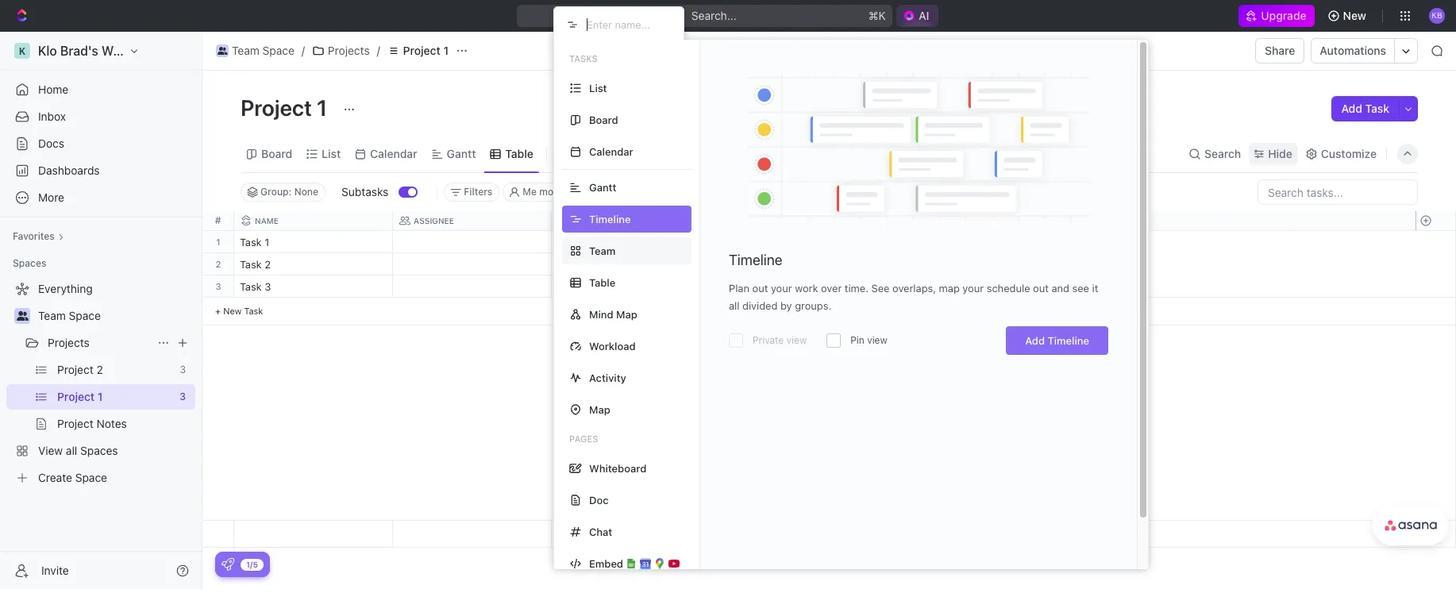 Task type: locate. For each thing, give the bounding box(es) containing it.
out
[[752, 282, 768, 295], [1033, 282, 1049, 295]]

to do cell for ‎task 2
[[552, 253, 711, 275]]

add down schedule
[[1025, 334, 1045, 347]]

0 vertical spatial projects
[[328, 44, 370, 57]]

1 horizontal spatial user group image
[[217, 47, 227, 55]]

0 horizontal spatial list
[[322, 146, 341, 160]]

0 vertical spatial team
[[232, 44, 259, 57]]

0 horizontal spatial projects
[[48, 336, 90, 349]]

0 horizontal spatial projects link
[[48, 330, 151, 356]]

task 3
[[240, 280, 271, 293]]

add inside button
[[1341, 102, 1362, 115]]

hide right search
[[1268, 146, 1292, 160]]

board left list link
[[261, 146, 292, 160]]

2 vertical spatial task
[[244, 306, 263, 316]]

and
[[1052, 282, 1069, 295]]

list up subtasks button
[[322, 146, 341, 160]]

1 do from the top
[[576, 237, 589, 248]]

0 vertical spatial new
[[1343, 9, 1366, 22]]

tree containing team space
[[6, 276, 195, 491]]

all
[[729, 299, 740, 312]]

3 down ‎task 2
[[265, 280, 271, 293]]

‎task up ‎task 2
[[240, 236, 262, 249]]

plan out your work over time. see overlaps, map your schedule out and see it all divided by groups.
[[729, 282, 1098, 312]]

tree
[[6, 276, 195, 491]]

grid
[[202, 211, 1456, 548]]

1 vertical spatial team space
[[38, 309, 101, 322]]

private view
[[753, 334, 807, 346]]

1 vertical spatial task
[[240, 280, 262, 293]]

1 horizontal spatial map
[[616, 308, 637, 320]]

1 horizontal spatial projects
[[328, 44, 370, 57]]

it
[[1092, 282, 1098, 295]]

‎task
[[240, 236, 262, 249], [240, 258, 262, 271]]

0 vertical spatial to do
[[561, 237, 589, 248]]

row group containing ‎task 1
[[234, 231, 1028, 326]]

0 horizontal spatial timeline
[[729, 252, 782, 268]]

new up automations
[[1343, 9, 1366, 22]]

task up customize
[[1365, 102, 1389, 115]]

board link
[[258, 143, 292, 165]]

whiteboard
[[589, 462, 646, 474]]

3 do from the top
[[576, 282, 589, 292]]

share
[[1265, 44, 1295, 57]]

3 to do cell from the top
[[552, 275, 711, 297]]

table right gantt link
[[505, 146, 533, 160]]

0 horizontal spatial hide
[[758, 186, 779, 198]]

1 vertical spatial add
[[1025, 334, 1045, 347]]

0 horizontal spatial new
[[223, 306, 242, 316]]

projects link
[[308, 41, 374, 60], [48, 330, 151, 356]]

team
[[232, 44, 259, 57], [589, 244, 616, 257], [38, 309, 66, 322]]

projects
[[328, 44, 370, 57], [48, 336, 90, 349]]

add for add task
[[1341, 102, 1362, 115]]

view button
[[553, 143, 605, 165]]

projects inside "sidebar" navigation
[[48, 336, 90, 349]]

row group containing 1 2 3
[[202, 231, 234, 326]]

2 up the task 3
[[265, 258, 271, 271]]

0 vertical spatial project
[[403, 44, 440, 57]]

0 horizontal spatial view
[[786, 334, 807, 346]]

doc
[[589, 493, 609, 506]]

inbox link
[[6, 104, 195, 129]]

calendar up assignees button
[[589, 145, 633, 158]]

project 1
[[403, 44, 449, 57], [241, 94, 332, 121]]

view right pin at the bottom of the page
[[867, 334, 887, 346]]

dashboards
[[38, 164, 100, 177]]

1 horizontal spatial project 1
[[403, 44, 449, 57]]

timeline up 'plan'
[[729, 252, 782, 268]]

0 horizontal spatial team
[[38, 309, 66, 322]]

view for pin view
[[867, 334, 887, 346]]

2 inside 1 2 3
[[216, 259, 221, 269]]

out up divided
[[752, 282, 768, 295]]

do
[[576, 237, 589, 248], [576, 260, 589, 270], [576, 282, 589, 292]]

1 horizontal spatial table
[[589, 276, 616, 289]]

1 horizontal spatial projects link
[[308, 41, 374, 60]]

to for task 3
[[561, 282, 574, 292]]

2 do from the top
[[576, 260, 589, 270]]

0 vertical spatial timeline
[[729, 252, 782, 268]]

1 horizontal spatial add
[[1341, 102, 1362, 115]]

tasks
[[569, 53, 598, 64]]

pages
[[569, 433, 598, 444]]

task down the task 3
[[244, 306, 263, 316]]

‎task 1
[[240, 236, 269, 249]]

add
[[1341, 102, 1362, 115], [1025, 334, 1045, 347]]

see
[[871, 282, 890, 295]]

1 vertical spatial team space link
[[38, 303, 192, 329]]

onboarding checklist button image
[[222, 558, 234, 571]]

1 to do cell from the top
[[552, 231, 711, 252]]

2 vertical spatial team
[[38, 309, 66, 322]]

calendar
[[589, 145, 633, 158], [370, 146, 417, 160]]

0 horizontal spatial project
[[241, 94, 312, 121]]

new down the task 3
[[223, 306, 242, 316]]

2 to do cell from the top
[[552, 253, 711, 275]]

0 horizontal spatial project 1
[[241, 94, 332, 121]]

1 horizontal spatial timeline
[[1048, 334, 1089, 347]]

new inside button
[[1343, 9, 1366, 22]]

table
[[505, 146, 533, 160], [589, 276, 616, 289]]

press space to select this row. row
[[202, 231, 234, 253], [234, 231, 1028, 253], [202, 253, 234, 275], [234, 253, 1028, 275], [202, 275, 234, 298], [234, 275, 1028, 300], [234, 521, 1028, 548]]

cell
[[393, 231, 552, 252], [711, 231, 869, 252], [869, 231, 1028, 252], [393, 253, 552, 275], [711, 253, 869, 275], [869, 253, 1028, 275], [393, 275, 552, 297], [711, 275, 869, 297], [711, 521, 869, 547], [869, 521, 1028, 547]]

1 horizontal spatial gantt
[[589, 181, 616, 193]]

3
[[265, 280, 271, 293], [215, 281, 221, 291]]

0 vertical spatial team space link
[[212, 41, 298, 60]]

2 vertical spatial to do cell
[[552, 275, 711, 297]]

1 horizontal spatial project
[[403, 44, 440, 57]]

2 to from the top
[[561, 260, 574, 270]]

0 horizontal spatial /
[[302, 44, 305, 57]]

docs
[[38, 137, 64, 150]]

0 vertical spatial space
[[262, 44, 294, 57]]

2 horizontal spatial team
[[589, 244, 616, 257]]

hide right closed
[[758, 186, 779, 198]]

view button
[[553, 135, 605, 172]]

1 vertical spatial user group image
[[16, 311, 28, 321]]

2 to do from the top
[[561, 260, 589, 270]]

0 vertical spatial map
[[616, 308, 637, 320]]

/
[[302, 44, 305, 57], [377, 44, 380, 57]]

1 horizontal spatial view
[[867, 334, 887, 346]]

1 horizontal spatial list
[[589, 81, 607, 94]]

2 vertical spatial do
[[576, 282, 589, 292]]

1 vertical spatial to do cell
[[552, 253, 711, 275]]

1 horizontal spatial hide
[[1268, 146, 1292, 160]]

docs link
[[6, 131, 195, 156]]

dashboards link
[[6, 158, 195, 183]]

task down ‎task 2
[[240, 280, 262, 293]]

new
[[1343, 9, 1366, 22], [223, 306, 242, 316]]

0 vertical spatial do
[[576, 237, 589, 248]]

1 vertical spatial space
[[69, 309, 101, 322]]

your right map
[[963, 282, 984, 295]]

mind map
[[589, 308, 637, 320]]

calendar up subtasks button
[[370, 146, 417, 160]]

sidebar navigation
[[0, 32, 202, 589]]

0 vertical spatial hide
[[1268, 146, 1292, 160]]

2 vertical spatial to
[[561, 282, 574, 292]]

do for 3
[[576, 282, 589, 292]]

#
[[215, 214, 221, 226]]

0 vertical spatial ‎task
[[240, 236, 262, 249]]

upgrade
[[1261, 9, 1307, 22]]

Enter name... field
[[585, 17, 671, 32]]

1 horizontal spatial your
[[963, 282, 984, 295]]

0 horizontal spatial map
[[589, 403, 610, 416]]

embed
[[589, 557, 623, 570]]

1
[[443, 44, 449, 57], [317, 94, 327, 121], [265, 236, 269, 249], [216, 237, 220, 247]]

add up customize
[[1341, 102, 1362, 115]]

list
[[589, 81, 607, 94], [322, 146, 341, 160]]

‎task for ‎task 2
[[240, 258, 262, 271]]

1 horizontal spatial team
[[232, 44, 259, 57]]

0 vertical spatial to do cell
[[552, 231, 711, 252]]

‎task for ‎task 1
[[240, 236, 262, 249]]

table up the "mind"
[[589, 276, 616, 289]]

home link
[[6, 77, 195, 102]]

team space link
[[212, 41, 298, 60], [38, 303, 192, 329]]

1 to do from the top
[[561, 237, 589, 248]]

1 horizontal spatial new
[[1343, 9, 1366, 22]]

1 horizontal spatial board
[[589, 113, 618, 126]]

0 vertical spatial list
[[589, 81, 607, 94]]

board
[[589, 113, 618, 126], [261, 146, 292, 160]]

1 vertical spatial ‎task
[[240, 258, 262, 271]]

1 to from the top
[[561, 237, 574, 248]]

1 vertical spatial to do
[[561, 260, 589, 270]]

2 for 1
[[216, 259, 221, 269]]

task
[[1365, 102, 1389, 115], [240, 280, 262, 293], [244, 306, 263, 316]]

customize button
[[1300, 143, 1381, 165]]

1 out from the left
[[752, 282, 768, 295]]

2 for ‎task
[[265, 258, 271, 271]]

activity
[[589, 371, 626, 384]]

2 your from the left
[[963, 282, 984, 295]]

hide
[[1268, 146, 1292, 160], [758, 186, 779, 198]]

view
[[786, 334, 807, 346], [867, 334, 887, 346]]

hide button
[[1249, 143, 1297, 165]]

map right the "mind"
[[616, 308, 637, 320]]

new inside grid
[[223, 306, 242, 316]]

0 horizontal spatial user group image
[[16, 311, 28, 321]]

0 horizontal spatial 2
[[216, 259, 221, 269]]

1 2 3
[[215, 237, 221, 291]]

out left and
[[1033, 282, 1049, 295]]

do for 1
[[576, 237, 589, 248]]

0 horizontal spatial board
[[261, 146, 292, 160]]

0 vertical spatial to
[[561, 237, 574, 248]]

view
[[574, 146, 599, 160]]

to do cell
[[552, 231, 711, 252], [552, 253, 711, 275], [552, 275, 711, 297]]

1 vertical spatial new
[[223, 306, 242, 316]]

new for new task
[[223, 306, 242, 316]]

0 vertical spatial add
[[1341, 102, 1362, 115]]

3 left the task 3
[[215, 281, 221, 291]]

0 horizontal spatial your
[[771, 282, 792, 295]]

inbox
[[38, 110, 66, 123]]

row
[[234, 211, 1028, 231]]

2 left ‎task 2
[[216, 259, 221, 269]]

team space link inside 'tree'
[[38, 303, 192, 329]]

add task button
[[1332, 96, 1399, 121]]

task inside add task button
[[1365, 102, 1389, 115]]

team space
[[232, 44, 294, 57], [38, 309, 101, 322]]

0 horizontal spatial table
[[505, 146, 533, 160]]

row group
[[202, 231, 234, 326], [234, 231, 1028, 326], [1416, 231, 1455, 326], [1416, 521, 1455, 547]]

0 horizontal spatial gantt
[[447, 146, 476, 160]]

1 horizontal spatial /
[[377, 44, 380, 57]]

1 view from the left
[[786, 334, 807, 346]]

0 vertical spatial projects link
[[308, 41, 374, 60]]

1 vertical spatial hide
[[758, 186, 779, 198]]

1 vertical spatial project
[[241, 94, 312, 121]]

0 vertical spatial team space
[[232, 44, 294, 57]]

gantt left table link
[[447, 146, 476, 160]]

2 ‎task from the top
[[240, 258, 262, 271]]

pin
[[850, 334, 864, 346]]

to
[[561, 237, 574, 248], [561, 260, 574, 270], [561, 282, 574, 292]]

view right private
[[786, 334, 807, 346]]

3 to from the top
[[561, 282, 574, 292]]

2 inside press space to select this row. 'row'
[[265, 258, 271, 271]]

0 horizontal spatial team space
[[38, 309, 101, 322]]

2
[[265, 258, 271, 271], [216, 259, 221, 269]]

gantt down view
[[589, 181, 616, 193]]

1 ‎task from the top
[[240, 236, 262, 249]]

2 out from the left
[[1033, 282, 1049, 295]]

user group image
[[217, 47, 227, 55], [16, 311, 28, 321]]

your up by
[[771, 282, 792, 295]]

3 to do from the top
[[561, 282, 589, 292]]

0 vertical spatial table
[[505, 146, 533, 160]]

0 vertical spatial board
[[589, 113, 618, 126]]

map down activity
[[589, 403, 610, 416]]

to do for task 3
[[561, 282, 589, 292]]

1 horizontal spatial 2
[[265, 258, 271, 271]]

1 vertical spatial list
[[322, 146, 341, 160]]

1 vertical spatial projects
[[48, 336, 90, 349]]

1 vertical spatial to
[[561, 260, 574, 270]]

1 horizontal spatial team space link
[[212, 41, 298, 60]]

list down the tasks
[[589, 81, 607, 94]]

chat
[[589, 525, 612, 538]]

map
[[616, 308, 637, 320], [589, 403, 610, 416]]

0 vertical spatial project 1
[[403, 44, 449, 57]]

2 vertical spatial to do
[[561, 282, 589, 292]]

your
[[771, 282, 792, 295], [963, 282, 984, 295]]

new button
[[1321, 3, 1376, 29]]

1 horizontal spatial out
[[1033, 282, 1049, 295]]

0 horizontal spatial add
[[1025, 334, 1045, 347]]

hide inside button
[[758, 186, 779, 198]]

timeline down and
[[1048, 334, 1089, 347]]

0 horizontal spatial out
[[752, 282, 768, 295]]

1 vertical spatial map
[[589, 403, 610, 416]]

board up view
[[589, 113, 618, 126]]

‎task down ‎task 1
[[240, 258, 262, 271]]

2 view from the left
[[867, 334, 887, 346]]



Task type: vqa. For each thing, say whether or not it's contained in the screenshot.
the left using
no



Task type: describe. For each thing, give the bounding box(es) containing it.
press space to select this row. row containing ‎task 1
[[234, 231, 1028, 253]]

list link
[[319, 143, 341, 165]]

search...
[[692, 9, 737, 22]]

pin view
[[850, 334, 887, 346]]

see
[[1072, 282, 1089, 295]]

0 horizontal spatial calendar
[[370, 146, 417, 160]]

show closed
[[672, 186, 731, 198]]

table link
[[502, 143, 533, 165]]

show closed button
[[653, 183, 738, 202]]

do for 2
[[576, 260, 589, 270]]

grid containing ‎task 1
[[202, 211, 1456, 548]]

over
[[821, 282, 842, 295]]

tree inside "sidebar" navigation
[[6, 276, 195, 491]]

customize
[[1321, 146, 1377, 160]]

2 / from the left
[[377, 44, 380, 57]]

1 vertical spatial timeline
[[1048, 334, 1089, 347]]

space inside 'tree'
[[69, 309, 101, 322]]

press space to select this row. row containing ‎task 2
[[234, 253, 1028, 275]]

1 horizontal spatial 3
[[265, 280, 271, 293]]

1 vertical spatial table
[[589, 276, 616, 289]]

1 / from the left
[[302, 44, 305, 57]]

time.
[[845, 282, 869, 295]]

to for ‎task 2
[[561, 260, 574, 270]]

show
[[672, 186, 698, 198]]

1 horizontal spatial space
[[262, 44, 294, 57]]

0 horizontal spatial 3
[[215, 281, 221, 291]]

1 vertical spatial gantt
[[589, 181, 616, 193]]

mind
[[589, 308, 613, 320]]

subtasks
[[341, 185, 388, 198]]

plan
[[729, 282, 749, 295]]

press space to select this row. row containing task 3
[[234, 275, 1028, 300]]

new task
[[223, 306, 263, 316]]

set priority element
[[867, 276, 891, 300]]

to do for ‎task 2
[[561, 260, 589, 270]]

divided
[[742, 299, 778, 312]]

1 vertical spatial projects link
[[48, 330, 151, 356]]

project 1 inside project 1 link
[[403, 44, 449, 57]]

assignees
[[595, 186, 642, 198]]

to for ‎task 1
[[561, 237, 574, 248]]

upgrade link
[[1239, 5, 1314, 27]]

hide inside dropdown button
[[1268, 146, 1292, 160]]

task for new task
[[244, 306, 263, 316]]

⌘k
[[869, 9, 886, 22]]

1 vertical spatial team
[[589, 244, 616, 257]]

1 vertical spatial project 1
[[241, 94, 332, 121]]

overlaps,
[[892, 282, 936, 295]]

to do cell for ‎task 1
[[552, 231, 711, 252]]

calendar link
[[367, 143, 417, 165]]

add for add timeline
[[1025, 334, 1045, 347]]

subtasks button
[[335, 179, 399, 205]]

1 horizontal spatial team space
[[232, 44, 294, 57]]

0 vertical spatial gantt
[[447, 146, 476, 160]]

user group image inside 'tree'
[[16, 311, 28, 321]]

gantt link
[[444, 143, 476, 165]]

project 1 link
[[383, 41, 453, 60]]

table inside table link
[[505, 146, 533, 160]]

team inside 'tree'
[[38, 309, 66, 322]]

1/5
[[246, 559, 258, 569]]

by
[[780, 299, 792, 312]]

groups.
[[795, 299, 831, 312]]

closed
[[700, 186, 731, 198]]

new for new
[[1343, 9, 1366, 22]]

search button
[[1184, 143, 1246, 165]]

press space to select this row. row containing 3
[[202, 275, 234, 298]]

press space to select this row. row containing 1
[[202, 231, 234, 253]]

add task
[[1341, 102, 1389, 115]]

task inside press space to select this row. 'row'
[[240, 280, 262, 293]]

view for private view
[[786, 334, 807, 346]]

hide button
[[751, 183, 785, 202]]

automations
[[1320, 44, 1386, 57]]

workload
[[589, 339, 636, 352]]

to do cell for task 3
[[552, 275, 711, 297]]

1 inside 1 2 3
[[216, 237, 220, 247]]

spaces
[[13, 257, 46, 269]]

favorites
[[13, 230, 55, 242]]

task for add task
[[1365, 102, 1389, 115]]

0 vertical spatial user group image
[[217, 47, 227, 55]]

share button
[[1255, 38, 1305, 64]]

1 horizontal spatial calendar
[[589, 145, 633, 158]]

favorites button
[[6, 227, 70, 246]]

schedule
[[987, 282, 1030, 295]]

work
[[795, 282, 818, 295]]

add timeline
[[1025, 334, 1089, 347]]

1 vertical spatial board
[[261, 146, 292, 160]]

to do for ‎task 1
[[561, 237, 589, 248]]

set priority image
[[867, 276, 891, 300]]

onboarding checklist button element
[[222, 558, 234, 571]]

team space inside 'tree'
[[38, 309, 101, 322]]

automations button
[[1312, 39, 1394, 63]]

assignees button
[[575, 183, 649, 202]]

press space to select this row. row containing 2
[[202, 253, 234, 275]]

invite
[[41, 563, 69, 577]]

search
[[1204, 146, 1241, 160]]

private
[[753, 334, 784, 346]]

map
[[939, 282, 960, 295]]

1 your from the left
[[771, 282, 792, 295]]

Search tasks... text field
[[1258, 180, 1417, 204]]

home
[[38, 83, 68, 96]]

‎task 2
[[240, 258, 271, 271]]



